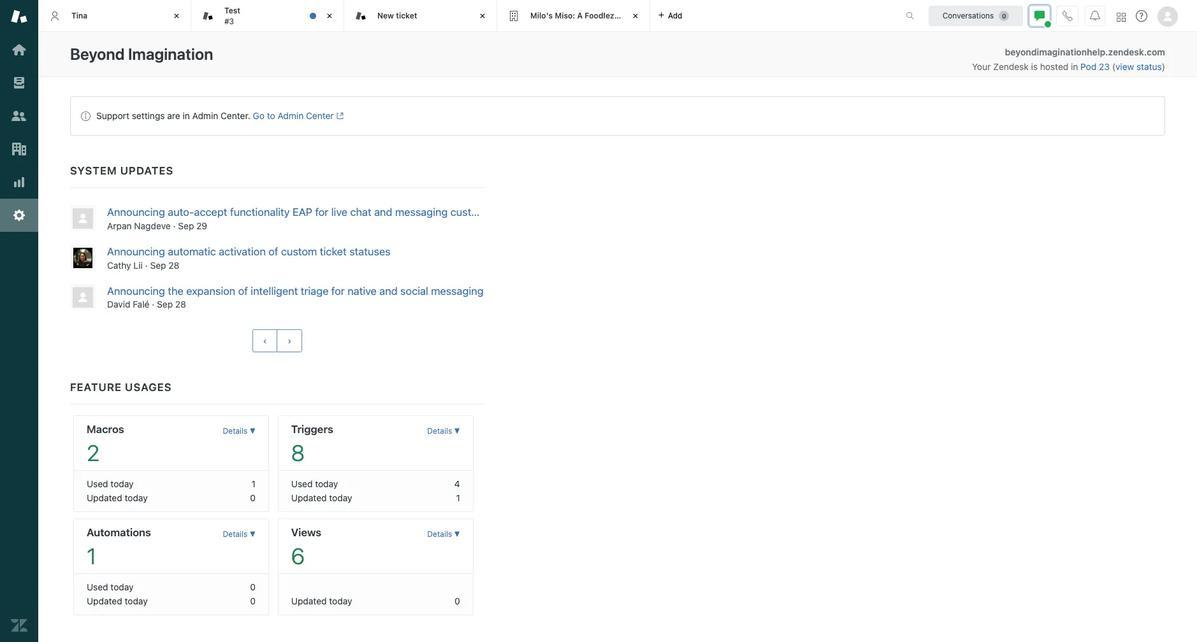 Task type: describe. For each thing, give the bounding box(es) containing it.
6
[[291, 543, 305, 570]]

updated for 1
[[87, 596, 122, 607]]

beyond
[[70, 45, 125, 63]]

test
[[224, 6, 240, 15]]

)
[[1162, 61, 1165, 72]]

automations 1
[[87, 527, 151, 570]]

sep 28 for automatic
[[150, 260, 179, 271]]

pod 23 link
[[1081, 61, 1112, 72]]

updates
[[120, 164, 174, 177]]

intelligent
[[251, 285, 298, 297]]

chat
[[350, 206, 372, 219]]

arpan nagdeve
[[107, 220, 171, 231]]

used for 8
[[291, 479, 313, 490]]

to
[[267, 110, 275, 121]]

1 inside automations 1
[[87, 543, 96, 570]]

close image for milo's miso: a foodlez subsidiary
[[629, 10, 642, 22]]

details for 1
[[223, 530, 248, 540]]

foodlez
[[585, 11, 614, 20]]

subsidiary
[[616, 11, 656, 20]]

get started image
[[11, 41, 27, 58]]

0 for 1
[[250, 596, 256, 607]]

activation
[[219, 245, 266, 258]]

details for 2
[[223, 427, 248, 436]]

accept
[[194, 206, 227, 219]]

0 horizontal spatial ticket
[[320, 245, 347, 258]]

center.
[[221, 110, 250, 121]]

usages
[[125, 382, 172, 394]]

add
[[668, 11, 683, 20]]

live
[[331, 206, 348, 219]]

and for native
[[379, 285, 398, 297]]

0 horizontal spatial for
[[315, 206, 329, 219]]

tina tab
[[38, 0, 191, 32]]

conversations
[[943, 11, 994, 20]]

eap
[[293, 206, 312, 219]]

cathy
[[107, 260, 131, 271]]

lii
[[134, 260, 143, 271]]

milo's
[[530, 11, 553, 20]]

test #3
[[224, 6, 240, 26]]

28 for automatic
[[168, 260, 179, 271]]

conversations button
[[929, 5, 1023, 26]]

tabs tab list
[[38, 0, 893, 32]]

23
[[1099, 61, 1110, 72]]

go to admin center
[[253, 110, 334, 121]]

›
[[288, 336, 292, 346]]

› button
[[277, 330, 302, 353]]

8
[[291, 440, 305, 466]]

sep for automatic
[[150, 260, 166, 271]]

details ▼ for 2
[[223, 427, 256, 436]]

statuses
[[349, 245, 391, 258]]

updated for 8
[[291, 493, 327, 504]]

new ticket
[[377, 11, 417, 20]]

falé
[[133, 299, 150, 310]]

macros 2
[[87, 424, 124, 466]]

‹
[[263, 336, 267, 346]]

go to admin center link
[[253, 110, 344, 121]]

1 horizontal spatial for
[[331, 285, 345, 297]]

go
[[253, 110, 265, 121]]

close image inside tina tab
[[170, 10, 183, 22]]

announcing for announcing the expansion of intelligent triage for native and social messaging
[[107, 285, 165, 297]]

used for 2
[[87, 479, 108, 490]]

views
[[291, 527, 321, 540]]

sep for auto-
[[178, 220, 194, 231]]

settings
[[132, 110, 165, 121]]

updated for 6
[[291, 596, 327, 607]]

used today for 2
[[87, 479, 134, 490]]

details for 8
[[427, 427, 452, 436]]

sep for the
[[157, 299, 173, 310]]

custom
[[281, 245, 317, 258]]

a
[[577, 11, 583, 20]]

auto-
[[168, 206, 194, 219]]

28 for the
[[175, 299, 186, 310]]

2 admin from the left
[[278, 110, 304, 121]]

views image
[[11, 75, 27, 91]]

system
[[70, 164, 117, 177]]

support settings are in admin center.
[[96, 110, 250, 121]]

announcing automatic activation of custom ticket statuses
[[107, 245, 391, 258]]

.zendesk.com
[[1106, 47, 1165, 57]]

zendesk
[[993, 61, 1029, 72]]

in inside status
[[183, 110, 190, 121]]

of for intelligent
[[238, 285, 248, 297]]

and for chat
[[374, 206, 392, 219]]

david falé
[[107, 299, 150, 310]]

announcing auto-accept functionality eap for live chat and messaging customers
[[107, 206, 502, 219]]

beyond imagination
[[70, 45, 213, 63]]

of for custom
[[269, 245, 278, 258]]

customers
[[451, 206, 502, 219]]

views 6
[[291, 527, 321, 570]]

triage
[[301, 285, 329, 297]]

▼ for 8
[[454, 427, 460, 436]]



Task type: locate. For each thing, give the bounding box(es) containing it.
1 horizontal spatial ticket
[[396, 11, 417, 20]]

ticket inside tab
[[396, 11, 417, 20]]

new
[[377, 11, 394, 20]]

announcing
[[107, 206, 165, 219], [107, 245, 165, 258], [107, 285, 165, 297]]

1 admin from the left
[[192, 110, 218, 121]]

▼ for 6
[[454, 530, 460, 540]]

1
[[252, 479, 256, 490], [456, 493, 460, 504], [87, 543, 96, 570]]

0 horizontal spatial of
[[238, 285, 248, 297]]

used today
[[87, 479, 134, 490], [291, 479, 338, 490], [87, 582, 134, 593]]

0 vertical spatial 1
[[252, 479, 256, 490]]

1 announcing from the top
[[107, 206, 165, 219]]

▼ down 4
[[454, 530, 460, 540]]

0 vertical spatial announcing
[[107, 206, 165, 219]]

close image
[[170, 10, 183, 22], [323, 10, 336, 22]]

announcing up arpan nagdeve on the left top
[[107, 206, 165, 219]]

0 vertical spatial sep 28
[[150, 260, 179, 271]]

and
[[374, 206, 392, 219], [379, 285, 398, 297]]

used today for 8
[[291, 479, 338, 490]]

0 for 2
[[250, 493, 256, 504]]

center
[[306, 110, 334, 121]]

close image inside tab
[[323, 10, 336, 22]]

used today down 8
[[291, 479, 338, 490]]

milo's miso: a foodlez subsidiary tab
[[497, 0, 656, 32]]

0 vertical spatial of
[[269, 245, 278, 258]]

used down 8
[[291, 479, 313, 490]]

hosted
[[1040, 61, 1069, 72]]

▼ left triggers
[[250, 427, 256, 436]]

▼ for 2
[[250, 427, 256, 436]]

status
[[70, 96, 1165, 136]]

updated
[[87, 493, 122, 504], [291, 493, 327, 504], [87, 596, 122, 607], [291, 596, 327, 607]]

close image for new ticket
[[476, 10, 489, 22]]

updated for 2
[[87, 493, 122, 504]]

social
[[400, 285, 428, 297]]

feature
[[70, 382, 122, 394]]

imagination
[[128, 45, 213, 63]]

close image left milo's
[[476, 10, 489, 22]]

messaging
[[395, 206, 448, 219], [431, 285, 484, 297]]

1 horizontal spatial 1
[[252, 479, 256, 490]]

sep down the
[[157, 299, 173, 310]]

admin right 'to'
[[278, 110, 304, 121]]

updated today
[[87, 493, 148, 504], [291, 493, 352, 504], [87, 596, 148, 607], [291, 596, 352, 607]]

1 vertical spatial sep
[[150, 260, 166, 271]]

updated today down automations 1
[[87, 596, 148, 607]]

used down 2
[[87, 479, 108, 490]]

main element
[[0, 0, 38, 643]]

details
[[223, 427, 248, 436], [427, 427, 452, 436], [223, 530, 248, 540], [427, 530, 452, 540]]

admin
[[192, 110, 218, 121], [278, 110, 304, 121]]

0 horizontal spatial in
[[183, 110, 190, 121]]

details for 6
[[427, 530, 452, 540]]

and right chat
[[374, 206, 392, 219]]

used for 1
[[87, 582, 108, 593]]

sep
[[178, 220, 194, 231], [150, 260, 166, 271], [157, 299, 173, 310]]

0 vertical spatial sep
[[178, 220, 194, 231]]

1 for used today
[[252, 479, 256, 490]]

1 horizontal spatial close image
[[629, 10, 642, 22]]

zendesk image
[[11, 618, 27, 634]]

close image
[[476, 10, 489, 22], [629, 10, 642, 22]]

updated today up "automations"
[[87, 493, 148, 504]]

announcing up the lii
[[107, 245, 165, 258]]

updated down the 6
[[291, 596, 327, 607]]

used
[[87, 479, 108, 490], [291, 479, 313, 490], [87, 582, 108, 593]]

close image inside new ticket tab
[[476, 10, 489, 22]]

messaging left customers
[[395, 206, 448, 219]]

▼ up 4
[[454, 427, 460, 436]]

beyondimaginationhelp .zendesk.com your zendesk is hosted in pod 23 ( view status )
[[972, 47, 1165, 72]]

1 close image from the left
[[476, 10, 489, 22]]

automations
[[87, 527, 151, 540]]

tab
[[191, 0, 344, 32]]

1 vertical spatial ticket
[[320, 245, 347, 258]]

3 announcing from the top
[[107, 285, 165, 297]]

▼ left views on the left bottom
[[250, 530, 256, 540]]

announcing the expansion of intelligent triage for native and social messaging
[[107, 285, 484, 297]]

in
[[1071, 61, 1078, 72], [183, 110, 190, 121]]

today
[[111, 479, 134, 490], [315, 479, 338, 490], [125, 493, 148, 504], [329, 493, 352, 504], [111, 582, 134, 593], [125, 596, 148, 607], [329, 596, 352, 607]]

in right are
[[183, 110, 190, 121]]

native
[[348, 285, 377, 297]]

status
[[1137, 61, 1162, 72]]

ticket right new
[[396, 11, 417, 20]]

1 close image from the left
[[170, 10, 183, 22]]

0 horizontal spatial close image
[[476, 10, 489, 22]]

0
[[250, 493, 256, 504], [250, 582, 256, 593], [250, 596, 256, 607], [455, 596, 460, 607]]

of left custom
[[269, 245, 278, 258]]

4
[[455, 479, 460, 490]]

admin image
[[11, 207, 27, 224]]

0 horizontal spatial 1
[[87, 543, 96, 570]]

admin left center.
[[192, 110, 218, 121]]

1 vertical spatial sep 28
[[157, 299, 186, 310]]

0 vertical spatial for
[[315, 206, 329, 219]]

announcing for announcing auto-accept functionality eap for live chat and messaging customers
[[107, 206, 165, 219]]

sep 28
[[150, 260, 179, 271], [157, 299, 186, 310]]

updated today up views on the left bottom
[[291, 493, 352, 504]]

sep 28 for the
[[157, 299, 186, 310]]

add button
[[650, 0, 690, 31]]

1 horizontal spatial close image
[[323, 10, 336, 22]]

used today for 1
[[87, 582, 134, 593]]

is
[[1031, 61, 1038, 72]]

2 announcing from the top
[[107, 245, 165, 258]]

miso:
[[555, 11, 575, 20]]

triggers
[[291, 424, 333, 436]]

sep 28 right the lii
[[150, 260, 179, 271]]

0 vertical spatial ticket
[[396, 11, 417, 20]]

beyondimaginationhelp
[[1005, 47, 1106, 57]]

sep 28 down the
[[157, 299, 186, 310]]

david
[[107, 299, 130, 310]]

updated today for 2
[[87, 493, 148, 504]]

button displays agent's chat status as online. image
[[1035, 11, 1045, 21]]

2 vertical spatial sep
[[157, 299, 173, 310]]

customers image
[[11, 108, 27, 124]]

for
[[315, 206, 329, 219], [331, 285, 345, 297]]

1 vertical spatial in
[[183, 110, 190, 121]]

used today down automations 1
[[87, 582, 134, 593]]

automatic
[[168, 245, 216, 258]]

28 down the
[[175, 299, 186, 310]]

ticket
[[396, 11, 417, 20], [320, 245, 347, 258]]

milo's miso: a foodlez subsidiary
[[530, 11, 656, 20]]

1 vertical spatial 28
[[175, 299, 186, 310]]

of
[[269, 245, 278, 258], [238, 285, 248, 297]]

cathy lii
[[107, 260, 143, 271]]

1 vertical spatial for
[[331, 285, 345, 297]]

announcing up falé
[[107, 285, 165, 297]]

0 horizontal spatial close image
[[170, 10, 183, 22]]

1 for updated today
[[456, 493, 460, 504]]

notifications image
[[1090, 11, 1100, 21]]

2 horizontal spatial 1
[[456, 493, 460, 504]]

‹ button
[[252, 330, 278, 353]]

for right triage
[[331, 285, 345, 297]]

support
[[96, 110, 129, 121]]

(opens in a new tab) image
[[334, 112, 344, 120]]

of left intelligent
[[238, 285, 248, 297]]

close image left new
[[323, 10, 336, 22]]

sep right the lii
[[150, 260, 166, 271]]

pod
[[1081, 61, 1097, 72]]

details ▼ for 6
[[427, 530, 460, 540]]

#3
[[224, 16, 234, 26]]

1 vertical spatial announcing
[[107, 245, 165, 258]]

▼ for 1
[[250, 530, 256, 540]]

updated today down the 6
[[291, 596, 352, 607]]

for left live
[[315, 206, 329, 219]]

0 vertical spatial 28
[[168, 260, 179, 271]]

2 vertical spatial announcing
[[107, 285, 165, 297]]

(
[[1112, 61, 1116, 72]]

new ticket tab
[[344, 0, 497, 32]]

1 horizontal spatial admin
[[278, 110, 304, 121]]

used down automations 1
[[87, 582, 108, 593]]

feature usages
[[70, 382, 172, 394]]

details ▼ for 8
[[427, 427, 460, 436]]

close image left add popup button
[[629, 10, 642, 22]]

messaging right social
[[431, 285, 484, 297]]

2 close image from the left
[[323, 10, 336, 22]]

functionality
[[230, 206, 290, 219]]

expansion
[[186, 285, 235, 297]]

ticket right custom
[[320, 245, 347, 258]]

0 vertical spatial in
[[1071, 61, 1078, 72]]

1 vertical spatial messaging
[[431, 285, 484, 297]]

get help image
[[1136, 10, 1148, 22]]

nagdeve
[[134, 220, 171, 231]]

system updates
[[70, 164, 174, 177]]

zendesk products image
[[1117, 12, 1126, 21]]

details ▼ for 1
[[223, 530, 256, 540]]

view
[[1116, 61, 1134, 72]]

updated down automations 1
[[87, 596, 122, 607]]

status containing support settings are in admin center.
[[70, 96, 1165, 136]]

updated today for 6
[[291, 596, 352, 607]]

updated up "automations"
[[87, 493, 122, 504]]

1 vertical spatial of
[[238, 285, 248, 297]]

2 vertical spatial 1
[[87, 543, 96, 570]]

in inside beyondimaginationhelp .zendesk.com your zendesk is hosted in pod 23 ( view status )
[[1071, 61, 1078, 72]]

organizations image
[[11, 141, 27, 157]]

view status link
[[1116, 61, 1162, 72]]

1 vertical spatial 1
[[456, 493, 460, 504]]

in left pod at the top right
[[1071, 61, 1078, 72]]

updated up views on the left bottom
[[291, 493, 327, 504]]

0 vertical spatial messaging
[[395, 206, 448, 219]]

are
[[167, 110, 180, 121]]

1 vertical spatial and
[[379, 285, 398, 297]]

arpan
[[107, 220, 132, 231]]

1 horizontal spatial of
[[269, 245, 278, 258]]

28 down automatic
[[168, 260, 179, 271]]

macros
[[87, 424, 124, 436]]

updated today for 1
[[87, 596, 148, 607]]

zendesk support image
[[11, 8, 27, 25]]

sep 29
[[178, 220, 207, 231]]

and left social
[[379, 285, 398, 297]]

0 vertical spatial and
[[374, 206, 392, 219]]

close image up imagination
[[170, 10, 183, 22]]

1 horizontal spatial in
[[1071, 61, 1078, 72]]

2 close image from the left
[[629, 10, 642, 22]]

tab containing test
[[191, 0, 344, 32]]

sep down auto-
[[178, 220, 194, 231]]

announcing for announcing automatic activation of custom ticket statuses
[[107, 245, 165, 258]]

used today down 2
[[87, 479, 134, 490]]

29
[[196, 220, 207, 231]]

2
[[87, 440, 100, 466]]

28
[[168, 260, 179, 271], [175, 299, 186, 310]]

the
[[168, 285, 183, 297]]

updated today for 8
[[291, 493, 352, 504]]

close image inside milo's miso: a foodlez subsidiary tab
[[629, 10, 642, 22]]

triggers 8
[[291, 424, 333, 466]]

0 for 6
[[455, 596, 460, 607]]

tina
[[71, 11, 87, 20]]

0 horizontal spatial admin
[[192, 110, 218, 121]]

reporting image
[[11, 174, 27, 191]]

your
[[972, 61, 991, 72]]

details ▼
[[223, 427, 256, 436], [427, 427, 460, 436], [223, 530, 256, 540], [427, 530, 460, 540]]



Task type: vqa. For each thing, say whether or not it's contained in the screenshot.


